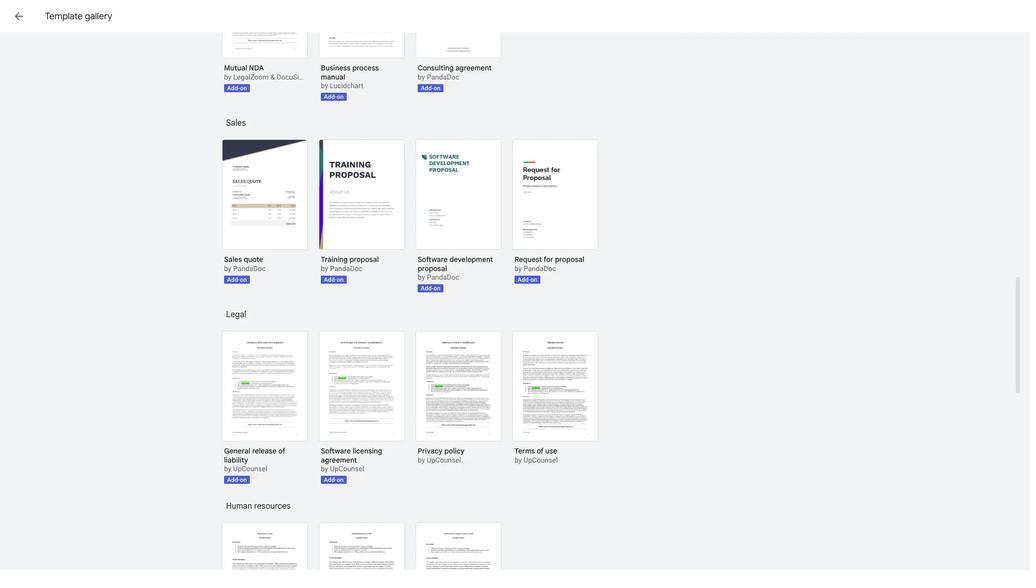 Task type: vqa. For each thing, say whether or not it's contained in the screenshot.
PandaDoc link
yes



Task type: describe. For each thing, give the bounding box(es) containing it.
of inside terms of use by upcounsel
[[537, 447, 544, 456]]

add- inside sales quote by pandadoc add-on
[[227, 276, 240, 283]]

pandadoc for consulting
[[427, 73, 459, 81]]

add- inside mutual nda by legalzoom & docusign add-on
[[227, 85, 240, 92]]

privacy
[[418, 447, 443, 456]]

legalzoom link
[[233, 73, 269, 81]]

template
[[45, 11, 83, 22]]

nda
[[249, 63, 264, 73]]

on inside mutual nda by legalzoom & docusign add-on
[[240, 85, 247, 92]]

pandadoc link for request
[[524, 265, 556, 273]]

add- inside training proposal by pandadoc add-on
[[324, 276, 337, 283]]

consulting agreement by pandadoc add-on
[[418, 63, 492, 92]]

by inside request for proposal by pandadoc add-on
[[515, 265, 522, 273]]

&
[[271, 73, 275, 81]]

proposal for request for proposal
[[555, 255, 585, 264]]

upcounsel link for software licensing agreement
[[330, 465, 364, 473]]

2 option from the left
[[319, 523, 405, 570]]

release
[[252, 447, 277, 456]]

add- inside consulting agreement by pandadoc add-on
[[421, 85, 434, 92]]

privacy policy by upcounsel
[[418, 447, 465, 464]]

pandadoc inside request for proposal by pandadoc add-on
[[524, 265, 556, 273]]

sales quote option
[[222, 139, 308, 284]]

add- inside software development proposal by pandadoc add-on
[[421, 285, 434, 292]]

by inside business process manual by lucidchart add-on
[[321, 82, 328, 90]]

pandadoc inside software development proposal by pandadoc add-on
[[427, 273, 459, 281]]

sales list box
[[222, 139, 805, 305]]

by inside terms of use by upcounsel
[[515, 456, 522, 464]]

lucidchart link
[[330, 82, 363, 90]]

on inside business process manual by lucidchart add-on
[[337, 93, 344, 100]]

pandadoc for training
[[330, 265, 363, 273]]

software for proposal
[[418, 255, 448, 264]]

request for proposal option
[[513, 139, 598, 284]]

3 option from the left
[[416, 523, 501, 570]]

development
[[450, 255, 493, 264]]

business process manual by lucidchart add-on
[[321, 63, 379, 100]]

docusign
[[277, 73, 307, 81]]

upcounsel inside software licensing agreement by upcounsel add-on
[[330, 465, 364, 473]]

legalzoom
[[233, 73, 269, 81]]

1 option from the left
[[222, 523, 308, 570]]

sales for sales quote by pandadoc add-on
[[224, 255, 242, 264]]

for
[[544, 255, 553, 264]]

human resources list box
[[222, 523, 805, 570]]

add- inside general release of liability by upcounsel add-on
[[227, 477, 240, 484]]

liability
[[224, 456, 248, 465]]

proposal for software development proposal
[[418, 264, 447, 273]]

general
[[224, 447, 250, 456]]

consulting
[[418, 63, 454, 73]]

human
[[226, 501, 252, 512]]

business
[[321, 63, 351, 73]]

on inside training proposal by pandadoc add-on
[[337, 276, 344, 283]]

template gallery
[[45, 11, 112, 22]]

sales quote by pandadoc add-on
[[224, 255, 266, 283]]

docs
[[57, 9, 81, 23]]

on inside request for proposal by pandadoc add-on
[[531, 276, 537, 283]]

human resources
[[226, 501, 291, 512]]

upcounsel inside general release of liability by upcounsel add-on
[[233, 465, 267, 473]]

consulting agreement option
[[416, 0, 501, 92]]

by inside sales quote by pandadoc add-on
[[224, 265, 231, 273]]

docusign link
[[277, 73, 307, 81]]

by inside software licensing agreement by upcounsel add-on
[[321, 465, 328, 473]]

on inside consulting agreement by pandadoc add-on
[[434, 85, 441, 92]]

licensing
[[353, 447, 382, 456]]

proposal inside training proposal by pandadoc add-on
[[350, 255, 379, 264]]

upcounsel link for terms of use
[[524, 456, 558, 464]]



Task type: locate. For each thing, give the bounding box(es) containing it.
legal
[[226, 310, 246, 320]]

terms of use option
[[513, 331, 598, 466]]

pandadoc link down "consulting"
[[427, 73, 459, 81]]

privacy policy option
[[416, 331, 501, 466]]

upcounsel link inside general release of liability option
[[233, 465, 267, 473]]

2 horizontal spatial proposal
[[555, 255, 585, 264]]

pandadoc down for
[[524, 265, 556, 273]]

upcounsel link down "use"
[[524, 456, 558, 464]]

proposal right training
[[350, 255, 379, 264]]

docs link
[[32, 6, 81, 28]]

pandadoc inside sales quote by pandadoc add-on
[[233, 265, 266, 273]]

add- inside software licensing agreement by upcounsel add-on
[[324, 477, 337, 484]]

pandadoc link inside software development proposal "option"
[[427, 273, 459, 281]]

0 horizontal spatial agreement
[[321, 456, 357, 465]]

upcounsel link inside terms of use option
[[524, 456, 558, 464]]

pandadoc down training
[[330, 265, 363, 273]]

upcounsel link for privacy policy
[[427, 456, 461, 464]]

general release of liability by upcounsel add-on
[[224, 447, 285, 484]]

list box
[[222, 0, 805, 113]]

software development proposal option
[[416, 139, 501, 293]]

upcounsel link inside software licensing agreement option
[[330, 465, 364, 473]]

0 horizontal spatial proposal
[[350, 255, 379, 264]]

proposal
[[350, 255, 379, 264], [555, 255, 585, 264], [418, 264, 447, 273]]

software licensing agreement by upcounsel add-on
[[321, 447, 382, 484]]

request
[[515, 255, 542, 264]]

pandadoc link inside training proposal option
[[330, 265, 363, 273]]

pandadoc link down for
[[524, 265, 556, 273]]

1 horizontal spatial of
[[537, 447, 544, 456]]

resources
[[254, 501, 291, 512]]

by inside consulting agreement by pandadoc add-on
[[418, 73, 425, 81]]

process
[[352, 63, 379, 73]]

pandadoc link for software
[[427, 273, 459, 281]]

1 vertical spatial software
[[321, 447, 351, 456]]

upcounsel link for general release of liability
[[233, 465, 267, 473]]

software development proposal by pandadoc add-on
[[418, 255, 493, 292]]

upcounsel link down policy
[[427, 456, 461, 464]]

upcounsel link down licensing
[[330, 465, 364, 473]]

pandadoc down quote
[[233, 265, 266, 273]]

add- inside business process manual by lucidchart add-on
[[324, 93, 337, 100]]

1 horizontal spatial proposal
[[418, 264, 447, 273]]

mutual nda by legalzoom & docusign add-on
[[224, 63, 307, 92]]

upcounsel link inside privacy policy option
[[427, 456, 461, 464]]

pandadoc link down training
[[330, 265, 363, 273]]

0 horizontal spatial software
[[321, 447, 351, 456]]

1 vertical spatial sales
[[224, 255, 242, 264]]

pandadoc link inside the consulting agreement option
[[427, 73, 459, 81]]

proposal inside software development proposal by pandadoc add-on
[[418, 264, 447, 273]]

1 of from the left
[[278, 447, 285, 456]]

pandadoc inside consulting agreement by pandadoc add-on
[[427, 73, 459, 81]]

upcounsel down "use"
[[524, 456, 558, 464]]

on
[[240, 85, 247, 92], [434, 85, 441, 92], [337, 93, 344, 100], [240, 276, 247, 283], [337, 276, 344, 283], [531, 276, 537, 283], [434, 285, 441, 292], [240, 477, 247, 484], [337, 477, 344, 484]]

upcounsel link down the general
[[233, 465, 267, 473]]

pandadoc
[[427, 73, 459, 81], [233, 265, 266, 273], [330, 265, 363, 273], [524, 265, 556, 273], [427, 273, 459, 281]]

pandadoc link for sales
[[233, 265, 266, 273]]

by inside mutual nda by legalzoom & docusign add-on
[[224, 73, 231, 81]]

upcounsel
[[427, 456, 461, 464], [524, 456, 558, 464], [233, 465, 267, 473], [330, 465, 364, 473]]

sales left quote
[[224, 255, 242, 264]]

sales
[[226, 118, 246, 128], [224, 255, 242, 264]]

gallery
[[85, 11, 112, 22]]

by
[[224, 73, 231, 81], [418, 73, 425, 81], [321, 82, 328, 90], [224, 265, 231, 273], [321, 265, 328, 273], [515, 265, 522, 273], [418, 273, 425, 281], [418, 456, 425, 464], [515, 456, 522, 464], [224, 465, 231, 473], [321, 465, 328, 473]]

agreement
[[456, 63, 492, 73], [321, 456, 357, 465]]

list box containing mutual nda
[[222, 0, 805, 113]]

upcounsel link
[[427, 456, 461, 464], [524, 456, 558, 464], [233, 465, 267, 473], [330, 465, 364, 473]]

upcounsel inside terms of use by upcounsel
[[524, 456, 558, 464]]

business process manual option
[[319, 0, 405, 101]]

software inside software licensing agreement by upcounsel add-on
[[321, 447, 351, 456]]

pandadoc down "consulting"
[[427, 73, 459, 81]]

lucidchart
[[330, 82, 363, 90]]

1 horizontal spatial agreement
[[456, 63, 492, 73]]

terms of use by upcounsel
[[515, 447, 558, 464]]

pandadoc for sales
[[233, 265, 266, 273]]

choose template dialog dialog
[[0, 0, 1030, 570]]

1 horizontal spatial option
[[319, 523, 405, 570]]

0 vertical spatial software
[[418, 255, 448, 264]]

software left licensing
[[321, 447, 351, 456]]

software inside software development proposal by pandadoc add-on
[[418, 255, 448, 264]]

of inside general release of liability by upcounsel add-on
[[278, 447, 285, 456]]

request for proposal by pandadoc add-on
[[515, 255, 585, 283]]

on inside software development proposal by pandadoc add-on
[[434, 285, 441, 292]]

pandadoc link for consulting
[[427, 73, 459, 81]]

upcounsel down the general
[[233, 465, 267, 473]]

pandadoc link inside request for proposal option
[[524, 265, 556, 273]]

legal list box
[[222, 331, 805, 496]]

pandadoc link
[[427, 73, 459, 81], [233, 265, 266, 273], [330, 265, 363, 273], [524, 265, 556, 273], [427, 273, 459, 281]]

on inside software licensing agreement by upcounsel add-on
[[337, 477, 344, 484]]

proposal inside request for proposal by pandadoc add-on
[[555, 255, 585, 264]]

add- inside request for proposal by pandadoc add-on
[[518, 276, 531, 283]]

proposal left development
[[418, 264, 447, 273]]

sales inside sales quote by pandadoc add-on
[[224, 255, 242, 264]]

agreement inside software licensing agreement by upcounsel add-on
[[321, 456, 357, 465]]

mutual nda option
[[222, 0, 308, 92]]

sales for sales
[[226, 118, 246, 128]]

0 horizontal spatial option
[[222, 523, 308, 570]]

1 vertical spatial agreement
[[321, 456, 357, 465]]

software left development
[[418, 255, 448, 264]]

option
[[222, 523, 308, 570], [319, 523, 405, 570], [416, 523, 501, 570]]

training proposal option
[[319, 139, 405, 284]]

0 vertical spatial sales
[[226, 118, 246, 128]]

add-
[[227, 85, 240, 92], [421, 85, 434, 92], [324, 93, 337, 100], [227, 276, 240, 283], [324, 276, 337, 283], [518, 276, 531, 283], [421, 285, 434, 292], [227, 477, 240, 484], [324, 477, 337, 484]]

upcounsel down policy
[[427, 456, 461, 464]]

1 horizontal spatial software
[[418, 255, 448, 264]]

2 horizontal spatial option
[[416, 523, 501, 570]]

training
[[321, 255, 348, 264]]

quote
[[244, 255, 263, 264]]

pandadoc link inside sales quote option
[[233, 265, 266, 273]]

manual
[[321, 73, 345, 82]]

by inside software development proposal by pandadoc add-on
[[418, 273, 425, 281]]

pandadoc link down development
[[427, 273, 459, 281]]

of right release
[[278, 447, 285, 456]]

upcounsel down licensing
[[330, 465, 364, 473]]

list box inside choose template dialog dialog
[[222, 0, 805, 113]]

terms
[[515, 447, 535, 456]]

sales down legalzoom
[[226, 118, 246, 128]]

software licensing agreement option
[[319, 331, 405, 484]]

upcounsel inside privacy policy by upcounsel
[[427, 456, 461, 464]]

software for agreement
[[321, 447, 351, 456]]

general release of liability option
[[222, 331, 308, 484]]

pandadoc down development
[[427, 273, 459, 281]]

by inside privacy policy by upcounsel
[[418, 456, 425, 464]]

policy
[[445, 447, 465, 456]]

on inside sales quote by pandadoc add-on
[[240, 276, 247, 283]]

of left "use"
[[537, 447, 544, 456]]

software
[[418, 255, 448, 264], [321, 447, 351, 456]]

training proposal by pandadoc add-on
[[321, 255, 379, 283]]

proposal right for
[[555, 255, 585, 264]]

0 horizontal spatial of
[[278, 447, 285, 456]]

pandadoc link down quote
[[233, 265, 266, 273]]

2 of from the left
[[537, 447, 544, 456]]

0 vertical spatial agreement
[[456, 63, 492, 73]]

use
[[546, 447, 557, 456]]

agreement inside consulting agreement by pandadoc add-on
[[456, 63, 492, 73]]

pandadoc inside training proposal by pandadoc add-on
[[330, 265, 363, 273]]

mutual
[[224, 63, 247, 73]]

of
[[278, 447, 285, 456], [537, 447, 544, 456]]

on inside general release of liability by upcounsel add-on
[[240, 477, 247, 484]]

by inside training proposal by pandadoc add-on
[[321, 265, 328, 273]]

pandadoc link for training
[[330, 265, 363, 273]]

by inside general release of liability by upcounsel add-on
[[224, 465, 231, 473]]



